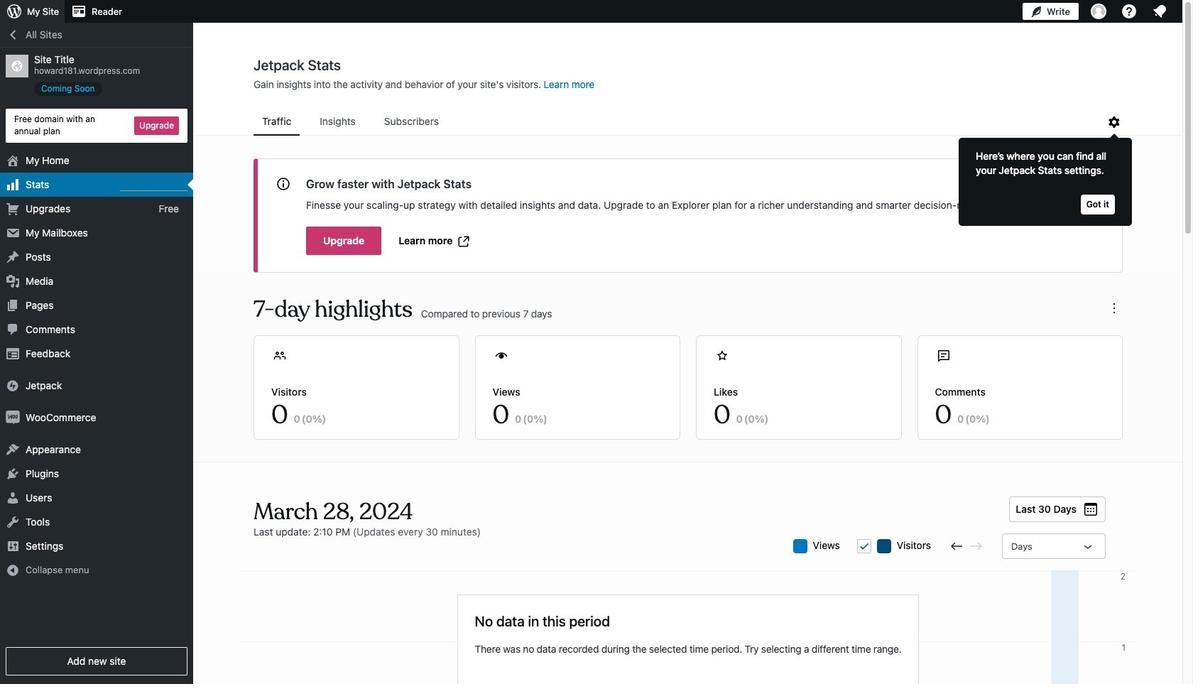 Task type: describe. For each thing, give the bounding box(es) containing it.
help image
[[1121, 3, 1138, 20]]

menu inside jetpack stats main content
[[254, 109, 1106, 136]]

none checkbox inside jetpack stats main content
[[857, 539, 872, 553]]

close image
[[1088, 176, 1106, 193]]

my profile image
[[1091, 4, 1107, 19]]

2 img image from the top
[[6, 410, 20, 425]]

jetpack stats main content
[[194, 56, 1183, 684]]



Task type: vqa. For each thing, say whether or not it's contained in the screenshot.
closed image
no



Task type: locate. For each thing, give the bounding box(es) containing it.
1 img image from the top
[[6, 378, 20, 393]]

tooltip
[[952, 131, 1133, 226]]

menu
[[254, 109, 1106, 136]]

manage your notifications image
[[1152, 3, 1169, 20]]

1 vertical spatial img image
[[6, 410, 20, 425]]

highest hourly views 0 image
[[120, 182, 188, 191]]

img image
[[6, 378, 20, 393], [6, 410, 20, 425]]

0 vertical spatial img image
[[6, 378, 20, 393]]

None checkbox
[[857, 539, 872, 553]]



